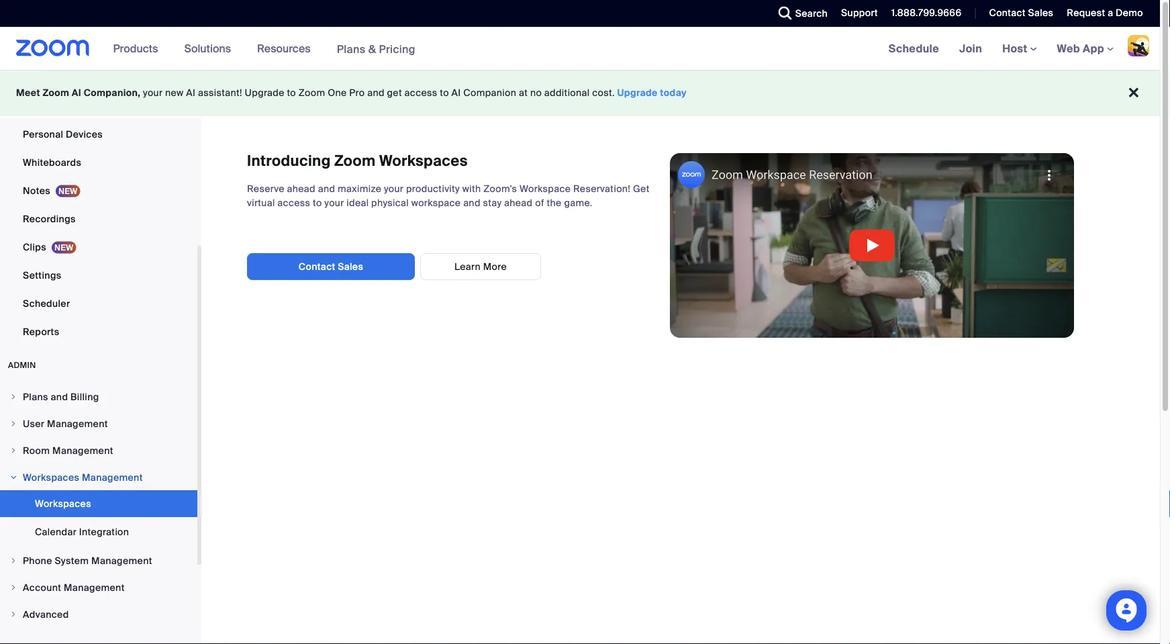 Task type: describe. For each thing, give the bounding box(es) containing it.
1 ai from the left
[[72, 87, 81, 99]]

access inside reserve ahead and maximize your productivity with zoom's workspace reservation! get virtual access to your ideal physical workspace and stay ahead of the game.
[[278, 197, 311, 209]]

workspaces management
[[23, 471, 143, 484]]

pro
[[350, 87, 365, 99]]

devices
[[66, 128, 103, 140]]

request a demo
[[1068, 7, 1144, 19]]

recordings link
[[0, 206, 198, 232]]

phone system management menu item
[[0, 548, 198, 574]]

profile picture image
[[1129, 35, 1150, 56]]

at
[[519, 87, 528, 99]]

and inside meet zoom ai companion, footer
[[368, 87, 385, 99]]

0 horizontal spatial to
[[287, 87, 296, 99]]

clips
[[23, 241, 46, 253]]

game.
[[565, 197, 593, 209]]

request
[[1068, 7, 1106, 19]]

upgrade today link
[[618, 87, 687, 99]]

right image for workspaces
[[9, 474, 17, 482]]

1 horizontal spatial zoom
[[299, 87, 325, 99]]

resources button
[[257, 27, 317, 70]]

search
[[796, 7, 828, 19]]

assistant!
[[198, 87, 242, 99]]

your for new
[[143, 87, 163, 99]]

0 vertical spatial contact sales
[[990, 7, 1054, 19]]

stay
[[483, 197, 502, 209]]

meet
[[16, 87, 40, 99]]

side navigation navigation
[[0, 0, 202, 644]]

calendar
[[35, 526, 77, 538]]

pricing
[[379, 42, 416, 56]]

plans & pricing
[[337, 42, 416, 56]]

management for workspaces management
[[82, 471, 143, 484]]

the
[[547, 197, 562, 209]]

web app button
[[1058, 41, 1115, 55]]

host
[[1003, 41, 1031, 55]]

user
[[23, 418, 45, 430]]

get
[[387, 87, 402, 99]]

system
[[55, 555, 89, 567]]

workspaces link
[[0, 490, 198, 517]]

search button
[[769, 0, 832, 27]]

right image inside advanced menu item
[[9, 611, 17, 619]]

admin menu menu
[[0, 384, 198, 629]]

management for account management
[[64, 581, 125, 594]]

personal menu menu
[[0, 0, 198, 347]]

0 vertical spatial contact
[[990, 7, 1026, 19]]

scheduler link
[[0, 290, 198, 317]]

with
[[463, 183, 481, 195]]

whiteboards
[[23, 156, 81, 169]]

plans for plans & pricing
[[337, 42, 366, 56]]

join
[[960, 41, 983, 55]]

products
[[113, 41, 158, 55]]

reserve ahead and maximize your productivity with zoom's workspace reservation! get virtual access to your ideal physical workspace and stay ahead of the game.
[[247, 183, 650, 209]]

personal for personal contacts
[[23, 100, 63, 112]]

plans and billing menu item
[[0, 384, 198, 410]]

introducing zoom workspaces
[[247, 151, 468, 171]]

personal devices link
[[0, 121, 198, 148]]

new
[[165, 87, 184, 99]]

workspace
[[412, 197, 461, 209]]

1 vertical spatial sales
[[338, 260, 364, 273]]

workspaces management menu item
[[0, 465, 198, 490]]

notes
[[23, 184, 50, 197]]

schedule
[[889, 41, 940, 55]]

workspaces for workspaces management
[[23, 471, 79, 484]]

meet zoom ai companion, footer
[[0, 70, 1161, 116]]

your for productivity
[[384, 183, 404, 195]]

of
[[536, 197, 545, 209]]

plans and billing
[[23, 391, 99, 403]]

zoom logo image
[[16, 40, 90, 56]]

and down the with
[[464, 197, 481, 209]]

join link
[[950, 27, 993, 70]]

billing
[[71, 391, 99, 403]]

resources
[[257, 41, 311, 55]]

1 upgrade from the left
[[245, 87, 285, 99]]

personal contacts link
[[0, 93, 198, 120]]

phone system management
[[23, 555, 152, 567]]

1 horizontal spatial sales
[[1029, 7, 1054, 19]]

notes link
[[0, 177, 198, 204]]

banner containing products
[[0, 27, 1161, 71]]

scheduler
[[23, 297, 70, 310]]

2 horizontal spatial to
[[440, 87, 449, 99]]

maximize
[[338, 183, 382, 195]]

right image for user
[[9, 420, 17, 428]]

learn
[[455, 260, 481, 273]]

reports link
[[0, 318, 198, 345]]



Task type: locate. For each thing, give the bounding box(es) containing it.
zoom
[[43, 87, 69, 99], [299, 87, 325, 99], [335, 151, 376, 171]]

1 right image from the top
[[9, 393, 17, 401]]

room
[[23, 444, 50, 457]]

4 right image from the top
[[9, 474, 17, 482]]

right image
[[9, 393, 17, 401], [9, 420, 17, 428], [9, 447, 17, 455], [9, 474, 17, 482], [9, 557, 17, 565], [9, 611, 17, 619]]

2 horizontal spatial zoom
[[335, 151, 376, 171]]

ai right new
[[186, 87, 196, 99]]

to left ideal
[[313, 197, 322, 209]]

account
[[23, 581, 61, 594]]

right image inside plans and billing "menu item"
[[9, 393, 17, 401]]

physical
[[372, 197, 409, 209]]

0 vertical spatial personal
[[23, 100, 63, 112]]

0 vertical spatial your
[[143, 87, 163, 99]]

banner
[[0, 27, 1161, 71]]

workspaces for workspaces
[[35, 497, 91, 510]]

0 horizontal spatial ahead
[[287, 183, 316, 195]]

companion
[[464, 87, 517, 99]]

plans left &
[[337, 42, 366, 56]]

plans inside product information navigation
[[337, 42, 366, 56]]

3 ai from the left
[[452, 87, 461, 99]]

1 horizontal spatial to
[[313, 197, 322, 209]]

cost.
[[593, 87, 615, 99]]

ai
[[72, 87, 81, 99], [186, 87, 196, 99], [452, 87, 461, 99]]

today
[[661, 87, 687, 99]]

ahead left of
[[505, 197, 533, 209]]

2 upgrade from the left
[[618, 87, 658, 99]]

2 horizontal spatial ai
[[452, 87, 461, 99]]

contacts
[[66, 100, 108, 112]]

3 right image from the top
[[9, 447, 17, 455]]

a
[[1109, 7, 1114, 19]]

plans
[[337, 42, 366, 56], [23, 391, 48, 403]]

solutions button
[[184, 27, 237, 70]]

0 horizontal spatial zoom
[[43, 87, 69, 99]]

and inside "menu item"
[[51, 391, 68, 403]]

ai up contacts
[[72, 87, 81, 99]]

demo
[[1117, 7, 1144, 19]]

solutions
[[184, 41, 231, 55]]

account management
[[23, 581, 125, 594]]

reports
[[23, 325, 59, 338]]

0 vertical spatial plans
[[337, 42, 366, 56]]

2 ai from the left
[[186, 87, 196, 99]]

0 vertical spatial workspaces
[[379, 151, 468, 171]]

advanced menu item
[[0, 602, 198, 627]]

plans up user
[[23, 391, 48, 403]]

6 right image from the top
[[9, 611, 17, 619]]

host button
[[1003, 41, 1038, 55]]

1 vertical spatial plans
[[23, 391, 48, 403]]

and
[[368, 87, 385, 99], [318, 183, 335, 195], [464, 197, 481, 209], [51, 391, 68, 403]]

no
[[531, 87, 542, 99]]

access down the reserve
[[278, 197, 311, 209]]

integration
[[79, 526, 129, 538]]

personal contacts
[[23, 100, 108, 112]]

5 right image from the top
[[9, 557, 17, 565]]

personal devices
[[23, 128, 103, 140]]

one
[[328, 87, 347, 99]]

right image inside user management menu item
[[9, 420, 17, 428]]

and left maximize
[[318, 183, 335, 195]]

right image
[[9, 584, 17, 592]]

zoom left one
[[299, 87, 325, 99]]

&
[[369, 42, 376, 56]]

1.888.799.9666 button
[[882, 0, 966, 27], [892, 7, 962, 19]]

management
[[47, 418, 108, 430], [52, 444, 113, 457], [82, 471, 143, 484], [91, 555, 152, 567], [64, 581, 125, 594]]

right image for phone
[[9, 557, 17, 565]]

settings
[[23, 269, 61, 281]]

zoom for introducing
[[335, 151, 376, 171]]

management up "workspaces" link
[[82, 471, 143, 484]]

2 horizontal spatial your
[[384, 183, 404, 195]]

workspaces inside menu item
[[23, 471, 79, 484]]

plans for plans and billing
[[23, 391, 48, 403]]

room management
[[23, 444, 113, 457]]

ai left the companion
[[452, 87, 461, 99]]

workspaces
[[379, 151, 468, 171], [23, 471, 79, 484], [35, 497, 91, 510]]

right image inside "workspaces management" menu item
[[9, 474, 17, 482]]

advanced
[[23, 608, 69, 621]]

clips link
[[0, 234, 198, 261]]

ideal
[[347, 197, 369, 209]]

workspaces management menu
[[0, 490, 198, 547]]

1 vertical spatial access
[[278, 197, 311, 209]]

to inside reserve ahead and maximize your productivity with zoom's workspace reservation! get virtual access to your ideal physical workspace and stay ahead of the game.
[[313, 197, 322, 209]]

your left new
[[143, 87, 163, 99]]

support
[[842, 7, 879, 19]]

app
[[1084, 41, 1105, 55]]

management down integration
[[91, 555, 152, 567]]

get
[[633, 183, 650, 195]]

your
[[143, 87, 163, 99], [384, 183, 404, 195], [325, 197, 344, 209]]

1 vertical spatial workspaces
[[23, 471, 79, 484]]

your left ideal
[[325, 197, 344, 209]]

whiteboards link
[[0, 149, 198, 176]]

2 vertical spatial workspaces
[[35, 497, 91, 510]]

1 vertical spatial your
[[384, 183, 404, 195]]

and left get
[[368, 87, 385, 99]]

management down billing
[[47, 418, 108, 430]]

workspaces down room
[[23, 471, 79, 484]]

upgrade down product information navigation
[[245, 87, 285, 99]]

0 horizontal spatial sales
[[338, 260, 364, 273]]

contact
[[990, 7, 1026, 19], [299, 260, 336, 273]]

contact sales link
[[980, 0, 1058, 27], [990, 7, 1054, 19], [247, 253, 415, 280]]

1 horizontal spatial ahead
[[505, 197, 533, 209]]

0 vertical spatial access
[[405, 87, 438, 99]]

1 horizontal spatial your
[[325, 197, 344, 209]]

user management menu item
[[0, 411, 198, 437]]

0 horizontal spatial contact sales
[[299, 260, 364, 273]]

1.888.799.9666
[[892, 7, 962, 19]]

zoom's
[[484, 183, 518, 195]]

1 horizontal spatial ai
[[186, 87, 196, 99]]

1 horizontal spatial contact
[[990, 7, 1026, 19]]

phone
[[23, 555, 52, 567]]

products button
[[113, 27, 164, 70]]

zoom for meet
[[43, 87, 69, 99]]

your inside meet zoom ai companion, footer
[[143, 87, 163, 99]]

zoom up maximize
[[335, 151, 376, 171]]

recordings
[[23, 213, 76, 225]]

request a demo link
[[1058, 0, 1161, 27], [1068, 7, 1144, 19]]

management for user management
[[47, 418, 108, 430]]

1 horizontal spatial upgrade
[[618, 87, 658, 99]]

0 horizontal spatial plans
[[23, 391, 48, 403]]

workspaces up calendar on the bottom left of the page
[[35, 497, 91, 510]]

productivity
[[406, 183, 460, 195]]

learn more link
[[421, 253, 541, 280]]

room management menu item
[[0, 438, 198, 464]]

personal up whiteboards
[[23, 128, 63, 140]]

1 horizontal spatial access
[[405, 87, 438, 99]]

right image for plans
[[9, 393, 17, 401]]

access inside meet zoom ai companion, footer
[[405, 87, 438, 99]]

access right get
[[405, 87, 438, 99]]

user management
[[23, 418, 108, 430]]

web app
[[1058, 41, 1105, 55]]

settings link
[[0, 262, 198, 289]]

0 horizontal spatial your
[[143, 87, 163, 99]]

sales down ideal
[[338, 260, 364, 273]]

1 personal from the top
[[23, 100, 63, 112]]

contact sales
[[990, 7, 1054, 19], [299, 260, 364, 273]]

virtual
[[247, 197, 275, 209]]

ahead down introducing
[[287, 183, 316, 195]]

0 horizontal spatial access
[[278, 197, 311, 209]]

support link
[[832, 0, 882, 27], [842, 7, 879, 19]]

management down phone system management menu item
[[64, 581, 125, 594]]

2 vertical spatial your
[[325, 197, 344, 209]]

meetings navigation
[[879, 27, 1161, 71]]

workspaces inside menu
[[35, 497, 91, 510]]

account management menu item
[[0, 575, 198, 601]]

upgrade right cost.
[[618, 87, 658, 99]]

workspaces up productivity
[[379, 151, 468, 171]]

reservation!
[[574, 183, 631, 195]]

to
[[287, 87, 296, 99], [440, 87, 449, 99], [313, 197, 322, 209]]

2 personal from the top
[[23, 128, 63, 140]]

1 vertical spatial contact
[[299, 260, 336, 273]]

2 right image from the top
[[9, 420, 17, 428]]

sales up host dropdown button
[[1029, 7, 1054, 19]]

introducing
[[247, 151, 331, 171]]

personal for personal devices
[[23, 128, 63, 140]]

0 horizontal spatial upgrade
[[245, 87, 285, 99]]

learn more
[[455, 260, 507, 273]]

right image inside room management menu item
[[9, 447, 17, 455]]

0 vertical spatial sales
[[1029, 7, 1054, 19]]

0 horizontal spatial ai
[[72, 87, 81, 99]]

calendar integration
[[35, 526, 129, 538]]

0 horizontal spatial contact
[[299, 260, 336, 273]]

web
[[1058, 41, 1081, 55]]

1 horizontal spatial contact sales
[[990, 7, 1054, 19]]

management up "workspaces management" in the left bottom of the page
[[52, 444, 113, 457]]

to down resources dropdown button
[[287, 87, 296, 99]]

meet zoom ai companion, your new ai assistant! upgrade to zoom one pro and get access to ai companion at no additional cost. upgrade today
[[16, 87, 687, 99]]

1 vertical spatial contact sales
[[299, 260, 364, 273]]

management for room management
[[52, 444, 113, 457]]

workspace
[[520, 183, 571, 195]]

zoom up "personal contacts"
[[43, 87, 69, 99]]

1 horizontal spatial plans
[[337, 42, 366, 56]]

companion,
[[84, 87, 141, 99]]

and left billing
[[51, 391, 68, 403]]

more
[[483, 260, 507, 273]]

schedule link
[[879, 27, 950, 70]]

reserve
[[247, 183, 285, 195]]

admin
[[8, 360, 36, 370]]

1 vertical spatial personal
[[23, 128, 63, 140]]

to left the companion
[[440, 87, 449, 99]]

right image for room
[[9, 447, 17, 455]]

product information navigation
[[103, 27, 426, 71]]

calendar integration link
[[0, 519, 198, 545]]

additional
[[545, 87, 590, 99]]

0 vertical spatial ahead
[[287, 183, 316, 195]]

personal down meet
[[23, 100, 63, 112]]

access
[[405, 87, 438, 99], [278, 197, 311, 209]]

your up physical
[[384, 183, 404, 195]]

plans inside "menu item"
[[23, 391, 48, 403]]

1 vertical spatial ahead
[[505, 197, 533, 209]]

right image inside phone system management menu item
[[9, 557, 17, 565]]



Task type: vqa. For each thing, say whether or not it's contained in the screenshot.
banner containing Products
yes



